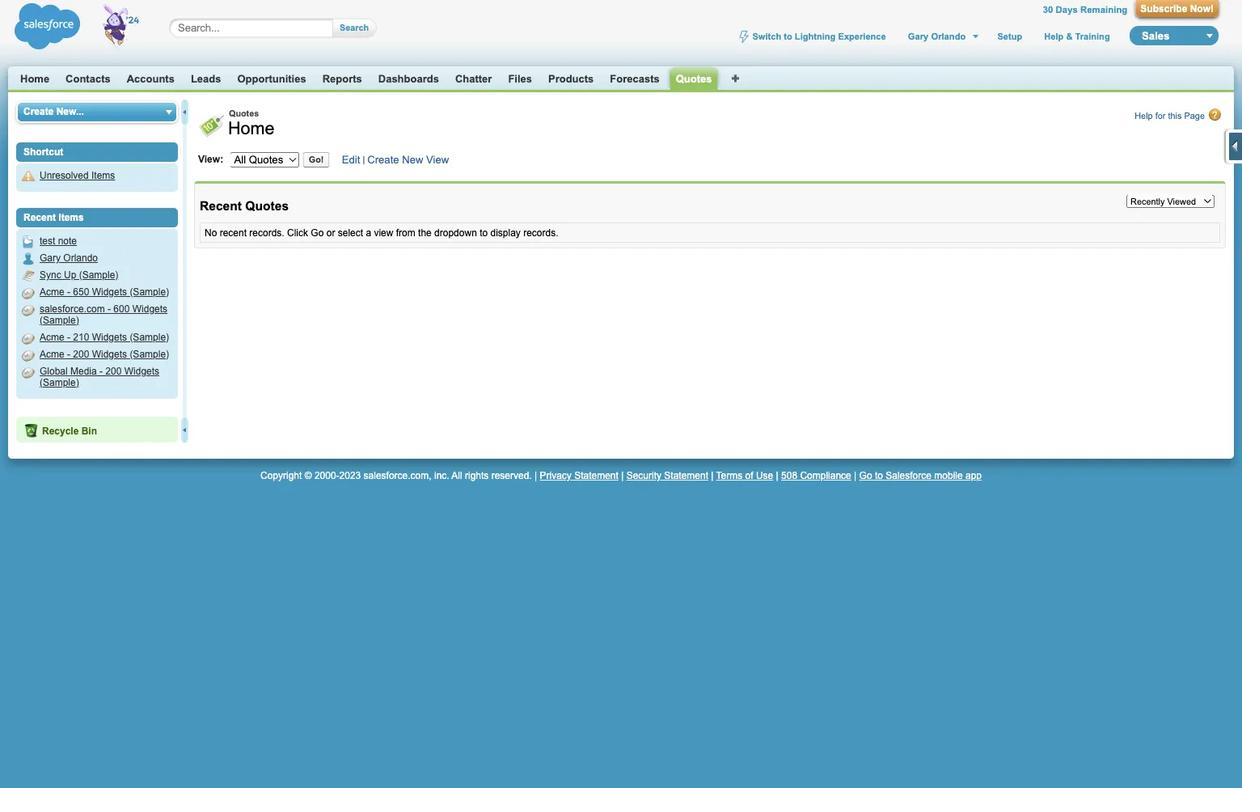 Task type: vqa. For each thing, say whether or not it's contained in the screenshot.
topmost Orlando
yes



Task type: locate. For each thing, give the bounding box(es) containing it.
compliance
[[801, 470, 852, 481]]

widgets down acme - 200 widgets (sample)
[[124, 366, 159, 377]]

switch
[[753, 31, 782, 41]]

to right switch on the right top of the page
[[784, 31, 793, 41]]

0 horizontal spatial gary
[[40, 252, 61, 263]]

opportunity: global media - 200 widgets (sample) image
[[22, 366, 35, 379]]

- for 600
[[108, 303, 111, 314]]

switch to lightning experience
[[753, 31, 887, 41]]

1 horizontal spatial home
[[228, 119, 275, 138]]

1 vertical spatial go
[[860, 470, 873, 481]]

0 vertical spatial orlando
[[932, 31, 966, 41]]

inc.
[[434, 470, 450, 481]]

dashboards
[[378, 72, 439, 85]]

shortcut
[[23, 146, 63, 157]]

to left the salesforce
[[875, 470, 884, 481]]

200 down acme - 200 widgets (sample)
[[105, 366, 122, 377]]

quotes for quotes home
[[229, 108, 259, 119]]

unresolved items
[[40, 170, 115, 181]]

copyright
[[261, 470, 302, 481]]

quotes right quote image
[[229, 108, 259, 119]]

acme down sync
[[40, 286, 64, 297]]

help
[[1045, 31, 1064, 41], [1135, 111, 1154, 121]]

recent for recent quotes
[[200, 199, 242, 213]]

- left 650
[[67, 286, 70, 297]]

0 horizontal spatial go
[[311, 227, 324, 238]]

200 inside global media - 200 widgets (sample)
[[105, 366, 122, 377]]

1 vertical spatial to
[[480, 227, 488, 238]]

acme for acme - 210 widgets (sample)
[[40, 332, 64, 343]]

gary down test note link
[[40, 252, 61, 263]]

help for this page link
[[1135, 108, 1223, 121]]

statement right privacy on the left bottom of page
[[575, 470, 619, 481]]

(sample) down '600'
[[130, 332, 169, 343]]

records.
[[250, 227, 285, 238], [524, 227, 559, 238]]

orlando up sync up (sample)
[[63, 252, 98, 263]]

0 horizontal spatial orlando
[[63, 252, 98, 263]]

orlando
[[932, 31, 966, 41], [63, 252, 98, 263]]

1 horizontal spatial help
[[1135, 111, 1154, 121]]

2 horizontal spatial to
[[875, 470, 884, 481]]

-
[[67, 286, 70, 297], [108, 303, 111, 314], [67, 332, 70, 343], [67, 349, 70, 360], [100, 366, 103, 377]]

1 horizontal spatial gary
[[908, 31, 929, 41]]

1 vertical spatial acme
[[40, 332, 64, 343]]

items
[[91, 170, 115, 181], [59, 212, 84, 223]]

1 vertical spatial gary
[[40, 252, 61, 263]]

salesforce.com
[[40, 303, 105, 314]]

widgets inside salesforce.com - 600 widgets (sample)
[[132, 303, 168, 314]]

gary right experience
[[908, 31, 929, 41]]

0 horizontal spatial 200
[[73, 349, 89, 360]]

(sample) up acme - 650 widgets (sample)
[[79, 269, 118, 280]]

0 vertical spatial gary orlando
[[908, 31, 966, 41]]

1 horizontal spatial recent
[[200, 199, 242, 213]]

&
[[1067, 31, 1073, 41]]

help inside 'link'
[[1135, 111, 1154, 121]]

(sample) down acme - 210 widgets (sample)
[[130, 349, 169, 360]]

0 horizontal spatial gary orlando
[[40, 252, 98, 263]]

0 vertical spatial acme
[[40, 286, 64, 297]]

help left "&"
[[1045, 31, 1064, 41]]

2 records. from the left
[[524, 227, 559, 238]]

| inside edit | create new view
[[363, 154, 365, 164]]

| left security
[[622, 470, 624, 481]]

1 statement from the left
[[575, 470, 619, 481]]

acme for acme - 200 widgets (sample)
[[40, 349, 64, 360]]

1 vertical spatial help
[[1135, 111, 1154, 121]]

widgets up acme - 200 widgets (sample)
[[92, 332, 127, 343]]

- up global on the top left
[[67, 349, 70, 360]]

508
[[782, 470, 798, 481]]

files link
[[508, 72, 532, 85]]

create left new...
[[23, 106, 54, 117]]

edit | create new view
[[342, 153, 449, 166]]

help left for at the top right of the page
[[1135, 111, 1154, 121]]

expand quick access menu image
[[1230, 138, 1243, 155]]

gary orlando
[[908, 31, 966, 41], [40, 252, 98, 263]]

widgets for 600
[[132, 303, 168, 314]]

home up create new...
[[20, 72, 49, 85]]

acme right opportunity: acme - 210 widgets (sample) image in the left of the page
[[40, 332, 64, 343]]

(sample) for 600
[[40, 315, 79, 326]]

quotes left all tabs "icon" at the top right of the page
[[676, 72, 712, 85]]

1 horizontal spatial go
[[860, 470, 873, 481]]

records. left click
[[250, 227, 285, 238]]

home right quote image
[[228, 119, 275, 138]]

recent quotes
[[200, 199, 289, 213]]

1 horizontal spatial create
[[368, 153, 399, 166]]

0 vertical spatial quotes
[[676, 72, 712, 85]]

30 days remaining
[[1044, 4, 1128, 15]]

items for recent items
[[59, 212, 84, 223]]

no
[[205, 227, 217, 238]]

privacy
[[540, 470, 572, 481]]

unresolved
[[40, 170, 89, 181]]

1 vertical spatial 200
[[105, 366, 122, 377]]

(sample) up '600'
[[130, 286, 169, 297]]

items up note
[[59, 212, 84, 223]]

0 vertical spatial items
[[91, 170, 115, 181]]

(sample) inside salesforce.com - 600 widgets (sample)
[[40, 315, 79, 326]]

200
[[73, 349, 89, 360], [105, 366, 122, 377]]

1 acme from the top
[[40, 286, 64, 297]]

items inside "link"
[[91, 170, 115, 181]]

acme
[[40, 286, 64, 297], [40, 332, 64, 343], [40, 349, 64, 360]]

recent up 'no'
[[200, 199, 242, 213]]

0 vertical spatial 200
[[73, 349, 89, 360]]

products
[[549, 72, 594, 85]]

go left "or"
[[311, 227, 324, 238]]

create
[[23, 106, 54, 117], [368, 153, 399, 166]]

go right 'compliance'
[[860, 470, 873, 481]]

training
[[1076, 31, 1111, 41]]

widgets
[[92, 286, 127, 297], [132, 303, 168, 314], [92, 332, 127, 343], [92, 349, 127, 360], [124, 366, 159, 377]]

salesforce.com image
[[11, 0, 152, 53]]

0 horizontal spatial home
[[20, 72, 49, 85]]

recycle bin
[[42, 426, 97, 437]]

mobile
[[935, 470, 963, 481]]

0 horizontal spatial items
[[59, 212, 84, 223]]

1 vertical spatial orlando
[[63, 252, 98, 263]]

statement right security
[[665, 470, 709, 481]]

display
[[491, 227, 521, 238]]

recycle bin link
[[24, 423, 97, 441]]

1 horizontal spatial records.
[[524, 227, 559, 238]]

0 horizontal spatial statement
[[575, 470, 619, 481]]

widgets up '600'
[[92, 286, 127, 297]]

create left the new
[[368, 153, 399, 166]]

1 horizontal spatial to
[[784, 31, 793, 41]]

widgets down acme - 210 widgets (sample)
[[92, 349, 127, 360]]

files
[[508, 72, 532, 85]]

- left 210
[[67, 332, 70, 343]]

0 horizontal spatial create
[[23, 106, 54, 117]]

dropdown
[[435, 227, 477, 238]]

- inside global media - 200 widgets (sample)
[[100, 366, 103, 377]]

1 vertical spatial home
[[228, 119, 275, 138]]

up
[[64, 269, 76, 280]]

help for help for this page
[[1135, 111, 1154, 121]]

0 horizontal spatial help
[[1045, 31, 1064, 41]]

| left terms
[[712, 470, 714, 481]]

quotes inside quotes home
[[229, 108, 259, 119]]

2 vertical spatial acme
[[40, 349, 64, 360]]

(sample) down global on the top left
[[40, 377, 79, 388]]

- left '600'
[[108, 303, 111, 314]]

remaining
[[1081, 4, 1128, 15]]

switch to lightning experience link
[[737, 30, 888, 43]]

products link
[[549, 72, 594, 85]]

gary orlando up up
[[40, 252, 98, 263]]

statement
[[575, 470, 619, 481], [665, 470, 709, 481]]

user: gary orlando image
[[22, 252, 35, 265]]

200 down 210
[[73, 349, 89, 360]]

0 vertical spatial to
[[784, 31, 793, 41]]

0 vertical spatial help
[[1045, 31, 1064, 41]]

1 horizontal spatial statement
[[665, 470, 709, 481]]

widgets right '600'
[[132, 303, 168, 314]]

3 acme from the top
[[40, 349, 64, 360]]

items right unresolved
[[91, 170, 115, 181]]

1 vertical spatial items
[[59, 212, 84, 223]]

recent
[[200, 199, 242, 213], [23, 212, 56, 223]]

contacts
[[66, 72, 111, 85]]

acme for acme - 650 widgets (sample)
[[40, 286, 64, 297]]

| right edit at the top
[[363, 154, 365, 164]]

- inside salesforce.com - 600 widgets (sample)
[[108, 303, 111, 314]]

recent items
[[23, 212, 84, 223]]

(sample) down salesforce.com
[[40, 315, 79, 326]]

experience
[[839, 31, 887, 41]]

opportunity: acme - 650 widgets (sample) image
[[22, 286, 35, 299]]

setup link
[[996, 31, 1025, 41]]

1 horizontal spatial 200
[[105, 366, 122, 377]]

leads
[[191, 72, 221, 85]]

help for help & training
[[1045, 31, 1064, 41]]

acme - 210 widgets (sample)
[[40, 332, 169, 343]]

quotes up click
[[245, 199, 289, 213]]

2 vertical spatial quotes
[[245, 199, 289, 213]]

0 horizontal spatial recent
[[23, 212, 56, 223]]

1 vertical spatial quotes
[[229, 108, 259, 119]]

quotes
[[676, 72, 712, 85], [229, 108, 259, 119], [245, 199, 289, 213]]

opportunity: acme - 210 widgets (sample) image
[[22, 332, 35, 345]]

2 vertical spatial to
[[875, 470, 884, 481]]

0 horizontal spatial records.
[[250, 227, 285, 238]]

None button
[[1136, 0, 1219, 17], [333, 18, 369, 38], [303, 152, 330, 167], [1136, 0, 1219, 17], [333, 18, 369, 38], [303, 152, 330, 167]]

widgets inside global media - 200 widgets (sample)
[[124, 366, 159, 377]]

recent up test
[[23, 212, 56, 223]]

help & training link
[[1043, 31, 1112, 41]]

opportunity: salesforce.com - 600 widgets (sample) image
[[22, 303, 35, 316]]

2 acme from the top
[[40, 332, 64, 343]]

orlando left setup link
[[932, 31, 966, 41]]

view
[[374, 227, 394, 238]]

1 horizontal spatial items
[[91, 170, 115, 181]]

- down acme - 200 widgets (sample) link
[[100, 366, 103, 377]]

gary orlando left setup link
[[908, 31, 966, 41]]

page
[[1185, 111, 1206, 121]]

0 vertical spatial gary
[[908, 31, 929, 41]]

accounts
[[127, 72, 175, 85]]

records. right display
[[524, 227, 559, 238]]

bin
[[81, 426, 97, 437]]

Search... text field
[[178, 21, 317, 34]]

2023
[[339, 470, 361, 481]]

acme up global on the top left
[[40, 349, 64, 360]]

sync up (sample) link
[[22, 269, 118, 282]]

content document: test note image
[[22, 235, 35, 248]]

to left display
[[480, 227, 488, 238]]

setup
[[998, 31, 1023, 41]]



Task type: describe. For each thing, give the bounding box(es) containing it.
terms of use link
[[717, 470, 774, 481]]

salesforce.com - 600 widgets (sample)
[[40, 303, 168, 326]]

forecasts
[[610, 72, 660, 85]]

global media - 200 widgets (sample) link
[[22, 366, 159, 388]]

recent for recent items
[[23, 212, 56, 223]]

0 vertical spatial go
[[311, 227, 324, 238]]

1 vertical spatial gary orlando
[[40, 252, 98, 263]]

0 horizontal spatial to
[[480, 227, 488, 238]]

0 vertical spatial home
[[20, 72, 49, 85]]

acme - 200 widgets (sample)
[[40, 349, 169, 360]]

(sample) for 210
[[130, 332, 169, 343]]

widgets for 650
[[92, 286, 127, 297]]

2000-
[[315, 470, 339, 481]]

quotes for quotes
[[676, 72, 712, 85]]

reports link
[[323, 72, 362, 85]]

chatter link
[[455, 72, 492, 85]]

all
[[452, 470, 463, 481]]

sync
[[40, 269, 61, 280]]

help for this page
[[1135, 111, 1206, 121]]

days
[[1056, 4, 1078, 15]]

reserved.
[[492, 470, 532, 481]]

new
[[402, 153, 424, 166]]

| left 508
[[776, 470, 779, 481]]

508 compliance link
[[782, 470, 852, 481]]

this
[[1169, 111, 1183, 121]]

1 records. from the left
[[250, 227, 285, 238]]

rights
[[465, 470, 489, 481]]

(sample) for 200
[[130, 349, 169, 360]]

recycle bin image
[[24, 423, 40, 439]]

test note link
[[22, 235, 77, 248]]

note
[[58, 235, 77, 246]]

edit
[[342, 153, 360, 166]]

dashboards link
[[378, 72, 439, 85]]

| left privacy on the left bottom of page
[[535, 470, 537, 481]]

lightning
[[795, 31, 836, 41]]

reports
[[323, 72, 362, 85]]

forecasts link
[[610, 72, 660, 85]]

terms
[[717, 470, 743, 481]]

acme - 210 widgets (sample) link
[[22, 332, 169, 345]]

acme - 650 widgets (sample) link
[[22, 286, 169, 299]]

privacy statement link
[[540, 470, 619, 481]]

| right 'compliance'
[[855, 470, 857, 481]]

a
[[366, 227, 371, 238]]

test
[[40, 235, 55, 246]]

test note
[[40, 235, 77, 246]]

salesforce.com,
[[364, 470, 432, 481]]

help & training
[[1045, 31, 1111, 41]]

from
[[396, 227, 416, 238]]

global
[[40, 366, 68, 377]]

1 horizontal spatial orlando
[[932, 31, 966, 41]]

all tabs image
[[732, 72, 741, 82]]

sales
[[1143, 30, 1170, 42]]

contacts link
[[66, 72, 111, 85]]

(sample) inside global media - 200 widgets (sample)
[[40, 377, 79, 388]]

(sample) for 650
[[130, 286, 169, 297]]

200 inside acme - 200 widgets (sample) link
[[73, 349, 89, 360]]

media
[[70, 366, 97, 377]]

or
[[327, 227, 335, 238]]

recycle
[[42, 426, 79, 437]]

©
[[305, 470, 312, 481]]

30 days remaining link
[[1044, 4, 1128, 15]]

create new...
[[23, 106, 84, 117]]

- for 210
[[67, 332, 70, 343]]

- for 650
[[67, 286, 70, 297]]

600
[[114, 303, 130, 314]]

chatter
[[455, 72, 492, 85]]

app
[[966, 470, 982, 481]]

widgets for 200
[[92, 349, 127, 360]]

0 vertical spatial create
[[23, 106, 54, 117]]

650
[[73, 286, 89, 297]]

recent
[[220, 227, 247, 238]]

security statement link
[[627, 470, 709, 481]]

go to salesforce mobile app link
[[860, 470, 982, 481]]

create new view link
[[368, 153, 449, 166]]

items for unresolved items
[[91, 170, 115, 181]]

accounts link
[[127, 72, 175, 85]]

opportunities link
[[237, 72, 306, 85]]

quote image
[[198, 112, 224, 138]]

use
[[756, 470, 774, 481]]

global media - 200 widgets (sample)
[[40, 366, 159, 388]]

the
[[418, 227, 432, 238]]

gary orlando link
[[22, 252, 98, 265]]

select
[[338, 227, 363, 238]]

new...
[[56, 106, 84, 117]]

30
[[1044, 4, 1054, 15]]

210
[[73, 332, 89, 343]]

1 horizontal spatial gary orlando
[[908, 31, 966, 41]]

1 vertical spatial create
[[368, 153, 399, 166]]

unresolved items link
[[22, 170, 115, 183]]

task: sync up (sample) image
[[22, 269, 35, 282]]

opportunity: acme - 200 widgets (sample) image
[[22, 349, 35, 362]]

view
[[426, 153, 449, 166]]

edit link
[[342, 153, 360, 166]]

salesforce.com - 600 widgets (sample) link
[[22, 303, 168, 326]]

sync up (sample)
[[40, 269, 118, 280]]

2 statement from the left
[[665, 470, 709, 481]]

view:
[[198, 153, 223, 164]]

widgets for 210
[[92, 332, 127, 343]]

- for 200
[[67, 349, 70, 360]]

opportunities
[[237, 72, 306, 85]]

leads link
[[191, 72, 221, 85]]

acme - 200 widgets (sample) link
[[22, 349, 169, 362]]

home link
[[20, 72, 49, 85]]

salesforce
[[886, 470, 932, 481]]

quotes link
[[676, 72, 712, 85]]



